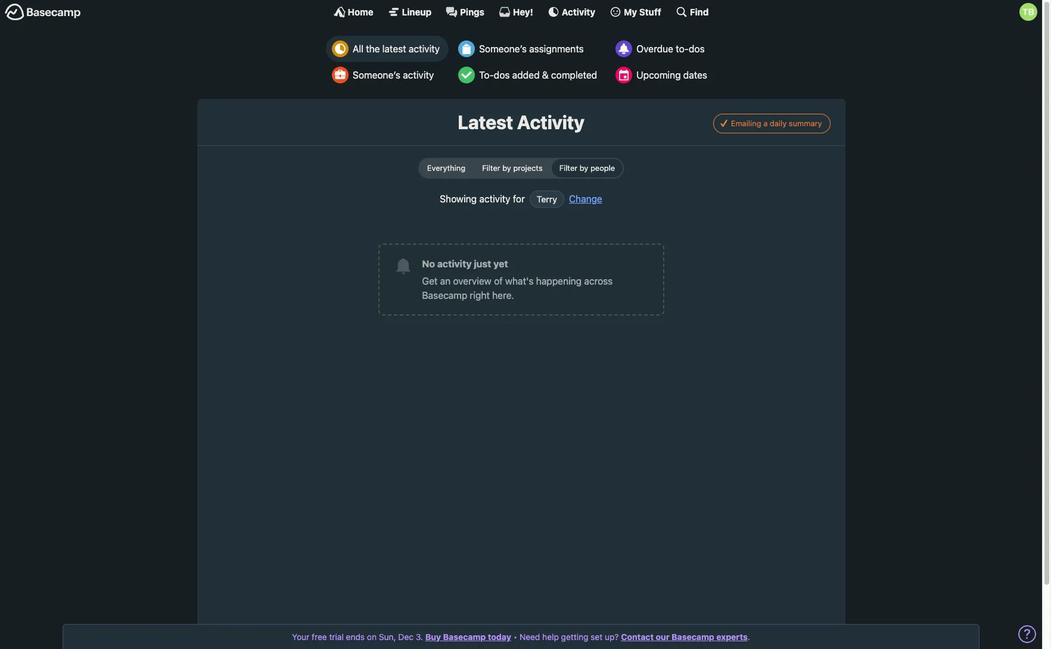 Task type: locate. For each thing, give the bounding box(es) containing it.
someone's for someone's activity
[[353, 70, 400, 80]]

&
[[542, 70, 549, 80]]

dos
[[689, 44, 705, 54], [494, 70, 510, 80]]

our
[[656, 632, 670, 643]]

change
[[569, 193, 602, 204]]

here.
[[492, 290, 514, 301]]

stuff
[[639, 6, 662, 17]]

overdue
[[637, 44, 673, 54]]

ends
[[346, 632, 365, 643]]

by inside submit
[[580, 163, 589, 173]]

getting
[[561, 632, 589, 643]]

my stuff
[[624, 6, 662, 17]]

assignment image
[[458, 41, 475, 57]]

switch accounts image
[[5, 3, 81, 21]]

latest
[[458, 111, 513, 134]]

0 vertical spatial dos
[[689, 44, 705, 54]]

activity up assignments
[[562, 6, 595, 17]]

to-dos added & completed
[[479, 70, 597, 80]]

tim burton image
[[1020, 3, 1038, 21]]

2 filter from the left
[[559, 163, 578, 173]]

activity up an
[[437, 258, 472, 269]]

1 horizontal spatial filter
[[559, 163, 578, 173]]

Filter by people submit
[[552, 159, 623, 178]]

person report image
[[332, 67, 349, 83]]

0 vertical spatial someone's
[[479, 44, 527, 54]]

home
[[348, 6, 374, 17]]

basecamp
[[422, 290, 467, 301], [443, 632, 486, 643], [672, 632, 715, 643]]

main element
[[0, 0, 1042, 23]]

activity report image
[[332, 41, 349, 57]]

dec
[[398, 632, 414, 643]]

0 horizontal spatial dos
[[494, 70, 510, 80]]

filter for filter by people
[[559, 163, 578, 173]]

up?
[[605, 632, 619, 643]]

get an overview of what's happening across basecamp right here.
[[422, 276, 613, 301]]

someone's activity link
[[326, 62, 449, 88]]

dos inside the overdue to-dos link
[[689, 44, 705, 54]]

by for people
[[580, 163, 589, 173]]

someone's up to-
[[479, 44, 527, 54]]

find
[[690, 6, 709, 17]]

1 horizontal spatial by
[[580, 163, 589, 173]]

1 horizontal spatial someone's
[[479, 44, 527, 54]]

dos inside to-dos added & completed link
[[494, 70, 510, 80]]

filter activity group
[[418, 158, 624, 179]]

0 horizontal spatial filter
[[482, 163, 500, 173]]

1 by from the left
[[503, 163, 511, 173]]

by left people
[[580, 163, 589, 173]]

projects
[[513, 163, 543, 173]]

dos left added
[[494, 70, 510, 80]]

filter for filter by projects
[[482, 163, 500, 173]]

someone's down the
[[353, 70, 400, 80]]

no
[[422, 258, 435, 269]]

someone's for someone's assignments
[[479, 44, 527, 54]]

basecamp down an
[[422, 290, 467, 301]]

activity right latest
[[409, 44, 440, 54]]

activity
[[562, 6, 595, 17], [517, 111, 585, 134]]

activity left for
[[479, 193, 511, 204]]

buy
[[425, 632, 441, 643]]

activity down '&'
[[517, 111, 585, 134]]

filter by people
[[559, 163, 615, 173]]

set
[[591, 632, 603, 643]]

activity link
[[548, 6, 595, 18]]

contact our basecamp experts link
[[621, 632, 748, 643]]

todo image
[[458, 67, 475, 83]]

activity for someone's activity
[[403, 70, 434, 80]]

by inside 'submit'
[[503, 163, 511, 173]]

2 by from the left
[[580, 163, 589, 173]]

people
[[591, 163, 615, 173]]

to-
[[676, 44, 689, 54]]

daily
[[770, 118, 787, 128]]

filter left people
[[559, 163, 578, 173]]

by
[[503, 163, 511, 173], [580, 163, 589, 173]]

terry
[[537, 194, 557, 204]]

across
[[584, 276, 613, 287]]

completed
[[551, 70, 597, 80]]

emailing
[[731, 118, 761, 128]]

no activity just yet
[[422, 258, 508, 269]]

dos up dates
[[689, 44, 705, 54]]

latest
[[382, 44, 406, 54]]

hey! button
[[499, 6, 533, 18]]

filter up showing activity for
[[482, 163, 500, 173]]

lineup
[[402, 6, 432, 17]]

activity down the all the latest activity
[[403, 70, 434, 80]]

need
[[520, 632, 540, 643]]

assignments
[[529, 44, 584, 54]]

pings button
[[446, 6, 485, 18]]

someone's
[[479, 44, 527, 54], [353, 70, 400, 80]]

0 vertical spatial activity
[[562, 6, 595, 17]]

overdue to-dos
[[637, 44, 705, 54]]

what's
[[505, 276, 534, 287]]

activity
[[409, 44, 440, 54], [403, 70, 434, 80], [479, 193, 511, 204], [437, 258, 472, 269]]

0 horizontal spatial someone's
[[353, 70, 400, 80]]

filter
[[482, 163, 500, 173], [559, 163, 578, 173]]

filter inside 'submit'
[[482, 163, 500, 173]]

1 filter from the left
[[482, 163, 500, 173]]

activity for showing activity for
[[479, 193, 511, 204]]

schedule image
[[616, 67, 632, 83]]

everything
[[427, 163, 466, 173]]

1 vertical spatial dos
[[494, 70, 510, 80]]

to-
[[479, 70, 494, 80]]

get
[[422, 276, 438, 287]]

for
[[513, 193, 525, 204]]

an
[[440, 276, 451, 287]]

change link
[[569, 192, 602, 206]]

filter inside submit
[[559, 163, 578, 173]]

by left projects
[[503, 163, 511, 173]]

upcoming
[[637, 70, 681, 80]]

lineup link
[[388, 6, 432, 18]]

0 horizontal spatial by
[[503, 163, 511, 173]]

emailing a daily summary button
[[713, 114, 831, 133]]

1 vertical spatial someone's
[[353, 70, 400, 80]]

summary
[[789, 118, 822, 128]]

all the latest activity link
[[326, 36, 449, 62]]

1 horizontal spatial dos
[[689, 44, 705, 54]]



Task type: describe. For each thing, give the bounding box(es) containing it.
contact
[[621, 632, 654, 643]]

someone's assignments
[[479, 44, 584, 54]]

buy basecamp today link
[[425, 632, 511, 643]]

a
[[764, 118, 768, 128]]

basecamp inside get an overview of what's happening across basecamp right here.
[[422, 290, 467, 301]]

of
[[494, 276, 503, 287]]

find button
[[676, 6, 709, 18]]

sun,
[[379, 632, 396, 643]]

emailing a daily summary
[[731, 118, 822, 128]]

overview
[[453, 276, 492, 287]]

someone's activity
[[353, 70, 434, 80]]

free
[[312, 632, 327, 643]]

on
[[367, 632, 377, 643]]

your
[[292, 632, 310, 643]]

basecamp right our
[[672, 632, 715, 643]]

right
[[470, 290, 490, 301]]

home link
[[334, 6, 374, 18]]

someone's assignments link
[[452, 36, 606, 62]]

by for projects
[[503, 163, 511, 173]]

trial
[[329, 632, 344, 643]]

•
[[514, 632, 517, 643]]

today
[[488, 632, 511, 643]]

to-dos added & completed link
[[452, 62, 606, 88]]

upcoming dates
[[637, 70, 708, 80]]

showing
[[440, 193, 477, 204]]

your free trial ends on sun, dec  3. buy basecamp today • need help getting set up? contact our basecamp experts .
[[292, 632, 750, 643]]

Everything submit
[[419, 159, 473, 178]]

just
[[474, 258, 491, 269]]

activity for no activity just yet
[[437, 258, 472, 269]]

dates
[[684, 70, 708, 80]]

happening
[[536, 276, 582, 287]]

.
[[748, 632, 750, 643]]

3.
[[416, 632, 423, 643]]

hey!
[[513, 6, 533, 17]]

activity inside main element
[[562, 6, 595, 17]]

the
[[366, 44, 380, 54]]

Filter by projects submit
[[475, 159, 551, 178]]

my stuff button
[[610, 6, 662, 18]]

all
[[353, 44, 363, 54]]

overdue to-dos link
[[610, 36, 716, 62]]

basecamp right buy
[[443, 632, 486, 643]]

help
[[542, 632, 559, 643]]

upcoming dates link
[[610, 62, 716, 88]]

all the latest activity
[[353, 44, 440, 54]]

latest activity
[[458, 111, 585, 134]]

1 vertical spatial activity
[[517, 111, 585, 134]]

yet
[[494, 258, 508, 269]]

my
[[624, 6, 637, 17]]

showing activity for
[[440, 193, 525, 204]]

experts
[[717, 632, 748, 643]]

filter by projects
[[482, 163, 543, 173]]

reports image
[[616, 41, 632, 57]]

added
[[512, 70, 540, 80]]

pings
[[460, 6, 485, 17]]



Task type: vqa. For each thing, say whether or not it's contained in the screenshot.
test link
no



